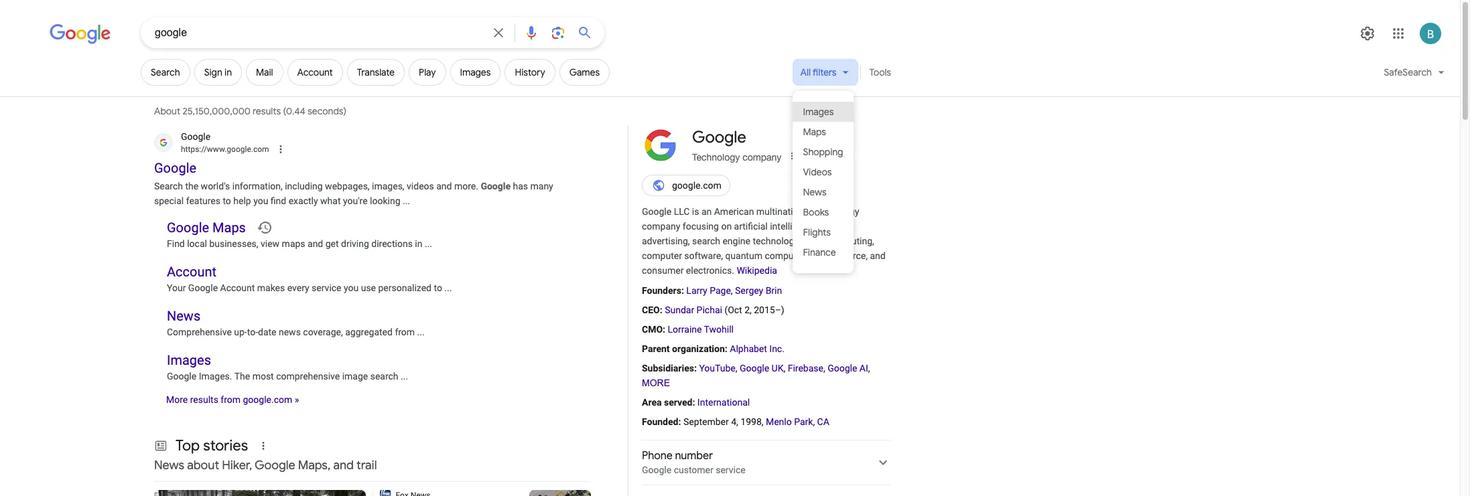 Task type: locate. For each thing, give the bounding box(es) containing it.
history link
[[505, 59, 555, 86]]

0 vertical spatial maps
[[803, 126, 826, 138]]

search right image
[[370, 372, 398, 382]]

quantum
[[725, 251, 763, 262]]

0 horizontal spatial you
[[253, 195, 268, 206]]

search up 'special'
[[154, 181, 183, 191]]

top stories
[[176, 437, 248, 455]]

... inside news comprehensive up-to-date news coverage, aggregated from ...
[[417, 327, 425, 338]]

account
[[297, 66, 333, 78], [167, 264, 216, 280], [220, 283, 255, 293]]

0 vertical spatial images
[[460, 66, 491, 78]]

1 horizontal spatial computing,
[[828, 236, 874, 247]]

images
[[460, 66, 491, 78], [803, 106, 834, 118], [167, 353, 211, 369]]

image
[[342, 372, 368, 382]]

2 horizontal spatial account
[[297, 66, 333, 78]]

search for search
[[151, 66, 180, 78]]

you left use
[[344, 283, 359, 293]]

0 horizontal spatial search
[[370, 372, 398, 382]]

sign in
[[204, 66, 232, 78]]

google right hiker, on the left bottom of page
[[255, 458, 295, 474]]

about
[[154, 105, 180, 117]]

all
[[800, 66, 811, 78]]

https://www.google.com text field
[[181, 143, 269, 155]]

service right "every"
[[312, 283, 341, 293]]

1 horizontal spatial from
[[395, 327, 415, 338]]

0 vertical spatial account link
[[287, 59, 343, 86]]

computing, down technology, on the right top
[[765, 251, 811, 262]]

artificial
[[734, 221, 768, 232]]

wikipedia link
[[737, 266, 777, 276]]

personalized recommendation based on your history image
[[257, 220, 273, 236]]

service inside account your google account makes every service you use personalized to ...
[[312, 283, 341, 293]]

more.
[[454, 181, 478, 191]]

: for september
[[678, 417, 681, 428]]

google right your
[[188, 283, 218, 293]]

news down top
[[154, 458, 184, 474]]

1 vertical spatial results
[[190, 394, 218, 405]]

: left lorraine
[[663, 324, 665, 335]]

... inside 'images google images. the most comprehensive image search ...'
[[401, 372, 408, 382]]

in right directions
[[415, 238, 422, 249]]

2 vertical spatial account
[[220, 283, 255, 293]]

0 horizontal spatial to
[[223, 195, 231, 206]]

1 horizontal spatial images
[[460, 66, 491, 78]]

0 vertical spatial to
[[223, 195, 231, 206]]

0 horizontal spatial account link
[[167, 264, 216, 280]]

games link
[[559, 59, 610, 86]]

0 horizontal spatial images link
[[167, 353, 211, 369]]

driving
[[341, 238, 369, 249]]

search up about
[[151, 66, 180, 78]]

1 horizontal spatial to
[[434, 283, 442, 293]]

account left makes
[[220, 283, 255, 293]]

1 vertical spatial images link
[[792, 102, 854, 122]]

0 horizontal spatial maps
[[212, 220, 246, 236]]

lorraine twohill link
[[668, 324, 734, 335]]

0 horizontal spatial service
[[312, 283, 341, 293]]

0 vertical spatial news
[[803, 186, 827, 198]]

brin
[[766, 285, 782, 296]]

google ai link
[[828, 363, 868, 374]]

: for youtube
[[694, 363, 697, 374]]

technology company
[[692, 152, 782, 163]]

subsidiaries : youtube , google uk , firebase , google ai , more
[[642, 363, 870, 389]]

: left sundar
[[660, 305, 662, 315]]

technology
[[813, 206, 859, 217]]

: for sundar
[[660, 305, 662, 315]]

images link down all filters popup button
[[792, 102, 854, 122]]

images down comprehensive
[[167, 353, 211, 369]]

maps inside menu
[[803, 126, 826, 138]]

0 horizontal spatial from
[[221, 394, 241, 405]]

more options image
[[787, 151, 798, 161]]

1 vertical spatial to
[[434, 283, 442, 293]]

translate
[[357, 66, 395, 78]]

google left has
[[481, 181, 511, 191]]

company up advertising,
[[642, 221, 680, 232]]

from down the
[[221, 394, 241, 405]]

flights link
[[792, 222, 854, 243]]

webpages,
[[325, 181, 370, 191]]

images inside 'images google images. the most comprehensive image search ...'
[[167, 353, 211, 369]]

google down alphabet inc. link
[[740, 363, 769, 374]]

... down personalized
[[417, 327, 425, 338]]

0 horizontal spatial in
[[225, 66, 232, 78]]

search inside 'images google images. the most comprehensive image search ...'
[[370, 372, 398, 382]]

games
[[569, 66, 600, 78]]

search inside google llc is an american multinational technology company focusing on artificial intelligence, online advertising, search engine technology, cloud computing, computer software, quantum computing, e-commerce, and consumer electronics.
[[692, 236, 720, 247]]

images link right add play element
[[450, 59, 501, 86]]

news link up books
[[792, 182, 854, 202]]

0 vertical spatial from
[[395, 327, 415, 338]]

company
[[743, 152, 782, 163], [642, 221, 680, 232]]

account for account
[[297, 66, 333, 78]]

more options element
[[786, 149, 799, 163]]

:
[[681, 285, 684, 296], [660, 305, 662, 315], [663, 324, 665, 335], [725, 344, 728, 354], [694, 363, 697, 374], [692, 398, 695, 408], [678, 417, 681, 428]]

0 horizontal spatial results
[[190, 394, 218, 405]]

1 vertical spatial company
[[642, 221, 680, 232]]

1 vertical spatial account
[[167, 264, 216, 280]]

...
[[425, 238, 432, 249], [444, 283, 452, 293], [417, 327, 425, 338], [401, 372, 408, 382]]

service inside phone number google customer service
[[716, 465, 746, 476]]

google up https://www.google.com in the left top of the page
[[181, 131, 211, 142]]

account up your
[[167, 264, 216, 280]]

google.com link
[[642, 175, 730, 196]]

from inside news comprehensive up-to-date news coverage, aggregated from ...
[[395, 327, 415, 338]]

: down served
[[678, 417, 681, 428]]

safesearch
[[1384, 66, 1432, 78]]

1 vertical spatial computing,
[[765, 251, 811, 262]]

results left (0.44
[[253, 105, 281, 117]]

service right customer
[[716, 465, 746, 476]]

parent
[[642, 344, 670, 354]]

images google images. the most comprehensive image search ...
[[167, 353, 408, 382]]

many
[[530, 181, 553, 191]]

from
[[395, 327, 415, 338], [221, 394, 241, 405]]

2 vertical spatial news
[[154, 458, 184, 474]]

2 vertical spatial images
[[167, 353, 211, 369]]

google inside account your google account makes every service you use personalized to ...
[[188, 283, 218, 293]]

larry
[[686, 285, 707, 296]]

news
[[279, 327, 301, 338]]

: down twohill
[[725, 344, 728, 354]]

to right personalized
[[434, 283, 442, 293]]

ai
[[860, 363, 868, 374]]

search for search the world's information, including webpages, images, videos and more. google
[[154, 181, 183, 191]]

,
[[731, 285, 733, 296], [736, 363, 737, 374], [784, 363, 786, 374], [824, 363, 825, 374], [868, 363, 870, 374]]

images link down comprehensive
[[167, 353, 211, 369]]

google up more
[[167, 372, 196, 382]]

1 horizontal spatial in
[[415, 238, 422, 249]]

images up maps link
[[803, 106, 834, 118]]

online
[[822, 221, 847, 232]]

: inside 'subsidiaries : youtube , google uk , firebase , google ai , more'
[[694, 363, 697, 374]]

exactly
[[289, 195, 318, 206]]

... right image
[[401, 372, 408, 382]]

2 horizontal spatial images
[[803, 106, 834, 118]]

1 vertical spatial search
[[370, 372, 398, 382]]

area served : international
[[642, 398, 750, 408]]

account for account your google account makes every service you use personalized to ...
[[167, 264, 216, 280]]

you're
[[343, 195, 368, 206]]

0 vertical spatial service
[[312, 283, 341, 293]]

0 horizontal spatial account
[[167, 264, 216, 280]]

special
[[154, 195, 184, 206]]

in
[[225, 66, 232, 78], [415, 238, 422, 249]]

0 horizontal spatial company
[[642, 221, 680, 232]]

search by voice image
[[523, 25, 539, 41]]

including
[[285, 181, 323, 191]]

0 vertical spatial results
[[253, 105, 281, 117]]

0 vertical spatial news link
[[792, 182, 854, 202]]

: down the organization
[[694, 363, 697, 374]]

news for news comprehensive up-to-date news coverage, aggregated from ...
[[167, 308, 200, 324]]

features
[[186, 195, 220, 206]]

0 vertical spatial company
[[743, 152, 782, 163]]

focusing
[[683, 221, 719, 232]]

1 vertical spatial you
[[344, 283, 359, 293]]

: left larry
[[681, 285, 684, 296]]

the
[[234, 372, 250, 382]]

1 horizontal spatial news link
[[792, 182, 854, 202]]

shopping
[[803, 146, 843, 158]]

history
[[515, 66, 545, 78]]

pichai
[[697, 305, 722, 315]]

company left more options image at right top
[[743, 152, 782, 163]]

search link
[[141, 59, 190, 86]]

news up books
[[803, 186, 827, 198]]

1 vertical spatial search
[[154, 181, 183, 191]]

computing, up commerce,
[[828, 236, 874, 247]]

1 vertical spatial from
[[221, 394, 241, 405]]

None search field
[[0, 17, 604, 48]]

2 vertical spatial images link
[[167, 353, 211, 369]]

coverage,
[[303, 327, 343, 338]]

sign
[[204, 66, 222, 78]]

has many special features to help you find exactly what you're looking ...
[[154, 181, 553, 206]]

twohill
[[704, 324, 734, 335]]

account down search search box
[[297, 66, 333, 78]]

more results from google.com »
[[166, 394, 299, 405]]

0 horizontal spatial computing,
[[765, 251, 811, 262]]

0 vertical spatial account
[[297, 66, 333, 78]]

1 horizontal spatial maps
[[803, 126, 826, 138]]

to
[[223, 195, 231, 206], [434, 283, 442, 293]]

1 vertical spatial images
[[803, 106, 834, 118]]

1 vertical spatial news
[[167, 308, 200, 324]]

news up comprehensive
[[167, 308, 200, 324]]

2015–)
[[754, 305, 785, 315]]

0 horizontal spatial images
[[167, 353, 211, 369]]

1 horizontal spatial service
[[716, 465, 746, 476]]

the
[[185, 181, 198, 191]]

1 vertical spatial news link
[[167, 308, 200, 324]]

you
[[253, 195, 268, 206], [344, 283, 359, 293]]

american
[[714, 206, 754, 217]]

google up the
[[154, 160, 196, 176]]

menlo
[[766, 417, 792, 428]]

results
[[253, 105, 281, 117], [190, 394, 218, 405]]

news inside menu
[[803, 186, 827, 198]]

park,
[[794, 417, 815, 428]]

... right personalized
[[444, 283, 452, 293]]

up-
[[234, 327, 247, 338]]

news
[[803, 186, 827, 198], [167, 308, 200, 324], [154, 458, 184, 474]]

news inside news comprehensive up-to-date news coverage, aggregated from ...
[[167, 308, 200, 324]]

looking ...
[[370, 195, 410, 206]]

maps up businesses,
[[212, 220, 246, 236]]

google left llc
[[642, 206, 672, 217]]

1 vertical spatial maps
[[212, 220, 246, 236]]

all filters
[[800, 66, 837, 78]]

from right the aggregated
[[395, 327, 415, 338]]

alphabet inc. link
[[730, 344, 785, 354]]

images right add play element
[[460, 66, 491, 78]]

1 horizontal spatial search
[[692, 236, 720, 247]]

search up software,
[[692, 236, 720, 247]]

0 vertical spatial you
[[253, 195, 268, 206]]

add mail element
[[256, 66, 273, 78]]

maps,
[[298, 458, 331, 474]]

0 vertical spatial search
[[151, 66, 180, 78]]

0 vertical spatial in
[[225, 66, 232, 78]]

results down images.
[[190, 394, 218, 405]]

you down information,
[[253, 195, 268, 206]]

personalized recommendation based on your history element
[[257, 220, 273, 236]]

news link up comprehensive
[[167, 308, 200, 324]]

news comprehensive up-to-date news coverage, aggregated from ...
[[167, 308, 425, 338]]

local
[[187, 238, 207, 249]]

in right sign
[[225, 66, 232, 78]]

, left sergey
[[731, 285, 733, 296]]

1 horizontal spatial you
[[344, 283, 359, 293]]

menu
[[792, 91, 854, 273]]

to left help
[[223, 195, 231, 206]]

and right commerce,
[[870, 251, 886, 262]]

0 vertical spatial search
[[692, 236, 720, 247]]

1 vertical spatial in
[[415, 238, 422, 249]]

add translate element
[[357, 66, 395, 78]]

account link down search search box
[[287, 59, 343, 86]]

company inside google llc is an american multinational technology company focusing on artificial intelligence, online advertising, search engine technology, cloud computing, computer software, quantum computing, e-commerce, and consumer electronics.
[[642, 221, 680, 232]]

1 horizontal spatial images link
[[450, 59, 501, 86]]

account link up your
[[167, 264, 216, 280]]

on
[[721, 221, 732, 232]]

google.com »
[[243, 394, 299, 405]]

your
[[167, 283, 186, 293]]

1 vertical spatial service
[[716, 465, 746, 476]]

2 horizontal spatial images link
[[792, 102, 854, 122]]

0 vertical spatial images link
[[450, 59, 501, 86]]

maps up shopping
[[803, 126, 826, 138]]

sundar
[[665, 305, 694, 315]]



Task type: describe. For each thing, give the bounding box(es) containing it.
inc.
[[769, 344, 785, 354]]

2,
[[745, 305, 752, 315]]

more
[[642, 378, 670, 389]]

september
[[683, 417, 729, 428]]

find local businesses, view maps and get driving directions in ...
[[167, 238, 432, 249]]

world's
[[201, 181, 230, 191]]

play
[[419, 66, 436, 78]]

menu containing images
[[792, 91, 854, 273]]

about 25,150,000,000 results (0.44 seconds)
[[154, 105, 349, 117]]

1 horizontal spatial company
[[743, 152, 782, 163]]

0 vertical spatial computing,
[[828, 236, 874, 247]]

commerce,
[[821, 251, 868, 262]]

lorraine
[[668, 324, 702, 335]]

: up 'september'
[[692, 398, 695, 408]]

filters
[[813, 66, 837, 78]]

organization
[[672, 344, 725, 354]]

add search element
[[151, 66, 180, 78]]

google maps link
[[167, 220, 246, 236]]

google image
[[50, 24, 111, 44]]

shopping link
[[792, 142, 854, 162]]

international
[[697, 398, 750, 408]]

subsidiaries
[[642, 363, 694, 374]]

translate link
[[347, 59, 405, 86]]

to inside the has many special features to help you find exactly what you're looking ...
[[223, 195, 231, 206]]

images inside menu
[[803, 106, 834, 118]]

1 horizontal spatial account
[[220, 283, 255, 293]]

to-
[[247, 327, 258, 338]]

1 horizontal spatial account link
[[287, 59, 343, 86]]

safesearch button
[[1376, 59, 1453, 91]]

books link
[[792, 202, 854, 222]]

and left get
[[308, 238, 323, 249]]

google inside the 'google https://www.google.com'
[[181, 131, 211, 142]]

consumer
[[642, 266, 684, 276]]

news for news about hiker, google maps, and trail
[[154, 458, 184, 474]]

alphabet
[[730, 344, 767, 354]]

to inside account your google account makes every service you use personalized to ...
[[434, 283, 442, 293]]

: for lorraine
[[663, 324, 665, 335]]

images.
[[199, 372, 232, 382]]

computer
[[642, 251, 682, 262]]

view
[[261, 238, 280, 249]]

flights
[[803, 226, 831, 238]]

add sign in element
[[204, 66, 232, 78]]

mail
[[256, 66, 273, 78]]

4,
[[731, 417, 738, 428]]

and left more.
[[436, 181, 452, 191]]

finance link
[[792, 243, 854, 263]]

1 vertical spatial account link
[[167, 264, 216, 280]]

parent organization : alphabet inc.
[[642, 344, 785, 354]]

you inside the has many special features to help you find exactly what you're looking ...
[[253, 195, 268, 206]]

google https://www.google.com
[[181, 131, 269, 154]]

sergey
[[735, 285, 763, 296]]

help
[[233, 195, 251, 206]]

served
[[664, 398, 692, 408]]

Search search field
[[155, 25, 482, 42]]

find
[[167, 238, 185, 249]]

google
[[642, 465, 672, 476]]

books
[[803, 206, 829, 218]]

technology
[[692, 152, 740, 163]]

comprehensive
[[167, 327, 232, 338]]

sundar pichai link
[[665, 305, 722, 315]]

, down alphabet in the bottom of the page
[[736, 363, 737, 374]]

google left ai
[[828, 363, 857, 374]]

search the world's information, including webpages, images, videos and more. google
[[154, 181, 511, 191]]

(0.44
[[283, 105, 306, 117]]

uk
[[772, 363, 784, 374]]

founded : september 4, 1998, menlo park, ca
[[642, 417, 829, 428]]

... right directions
[[425, 238, 432, 249]]

area
[[642, 398, 662, 408]]

date
[[258, 327, 276, 338]]

play link
[[409, 59, 446, 86]]

add history element
[[515, 66, 545, 78]]

sergey brin link
[[735, 285, 782, 296]]

firebase
[[788, 363, 824, 374]]

google inside 'images google images. the most comprehensive image search ...'
[[167, 372, 196, 382]]

makes
[[257, 283, 285, 293]]

phone
[[642, 450, 673, 463]]

, down inc.
[[784, 363, 786, 374]]

add games element
[[569, 66, 600, 78]]

add play element
[[419, 66, 436, 78]]

25,150,000,000
[[183, 105, 250, 117]]

every
[[287, 283, 309, 293]]

you inside account your google account makes every service you use personalized to ...
[[344, 283, 359, 293]]

and inside google llc is an american multinational technology company focusing on artificial intelligence, online advertising, search engine technology, cloud computing, computer software, quantum computing, e-commerce, and consumer electronics.
[[870, 251, 886, 262]]

youtube
[[699, 363, 736, 374]]

google heading
[[692, 127, 746, 147]]

advertising,
[[642, 236, 690, 247]]

maps
[[282, 238, 305, 249]]

trail
[[357, 458, 377, 474]]

0 horizontal spatial news link
[[167, 308, 200, 324]]

founded
[[642, 417, 678, 428]]

1998,
[[741, 417, 764, 428]]

personalized
[[378, 283, 432, 293]]

all filters button
[[792, 59, 859, 91]]

find
[[271, 195, 286, 206]]

... inside account your google account makes every service you use personalized to ...
[[444, 283, 452, 293]]

account your google account makes every service you use personalized to ...
[[167, 264, 452, 293]]

google inside google llc is an american multinational technology company focusing on artificial intelligence, online advertising, search engine technology, cloud computing, computer software, quantum computing, e-commerce, and consumer electronics.
[[642, 206, 672, 217]]

, right 'firebase'
[[868, 363, 870, 374]]

videos link
[[792, 162, 854, 182]]

, left google ai link
[[824, 363, 825, 374]]

use
[[361, 283, 376, 293]]

search by image image
[[550, 25, 566, 41]]

: for larry
[[681, 285, 684, 296]]

stories
[[203, 437, 248, 455]]

software,
[[684, 251, 723, 262]]

1 horizontal spatial results
[[253, 105, 281, 117]]

hiker,
[[222, 458, 252, 474]]

cmo
[[642, 324, 663, 335]]

more link
[[642, 376, 670, 391]]

https://www.google.com
[[181, 145, 269, 154]]

directions
[[371, 238, 413, 249]]

tools button
[[863, 59, 897, 86]]

multinational
[[756, 206, 811, 217]]

google up 'technology'
[[692, 127, 746, 147]]

wikipedia
[[737, 266, 777, 276]]

news for news
[[803, 186, 827, 198]]

videos
[[803, 166, 832, 178]]

cloud
[[802, 236, 825, 247]]

customer
[[674, 465, 714, 476]]

add account element
[[297, 66, 333, 78]]

comprehensive
[[276, 372, 340, 382]]

google llc is an american multinational technology company focusing on artificial intelligence, online advertising, search engine technology, cloud computing, computer software, quantum computing, e-commerce, and consumer electronics.
[[642, 206, 886, 276]]

and left trail
[[333, 458, 354, 474]]

google up local
[[167, 220, 209, 236]]



Task type: vqa. For each thing, say whether or not it's contained in the screenshot.


